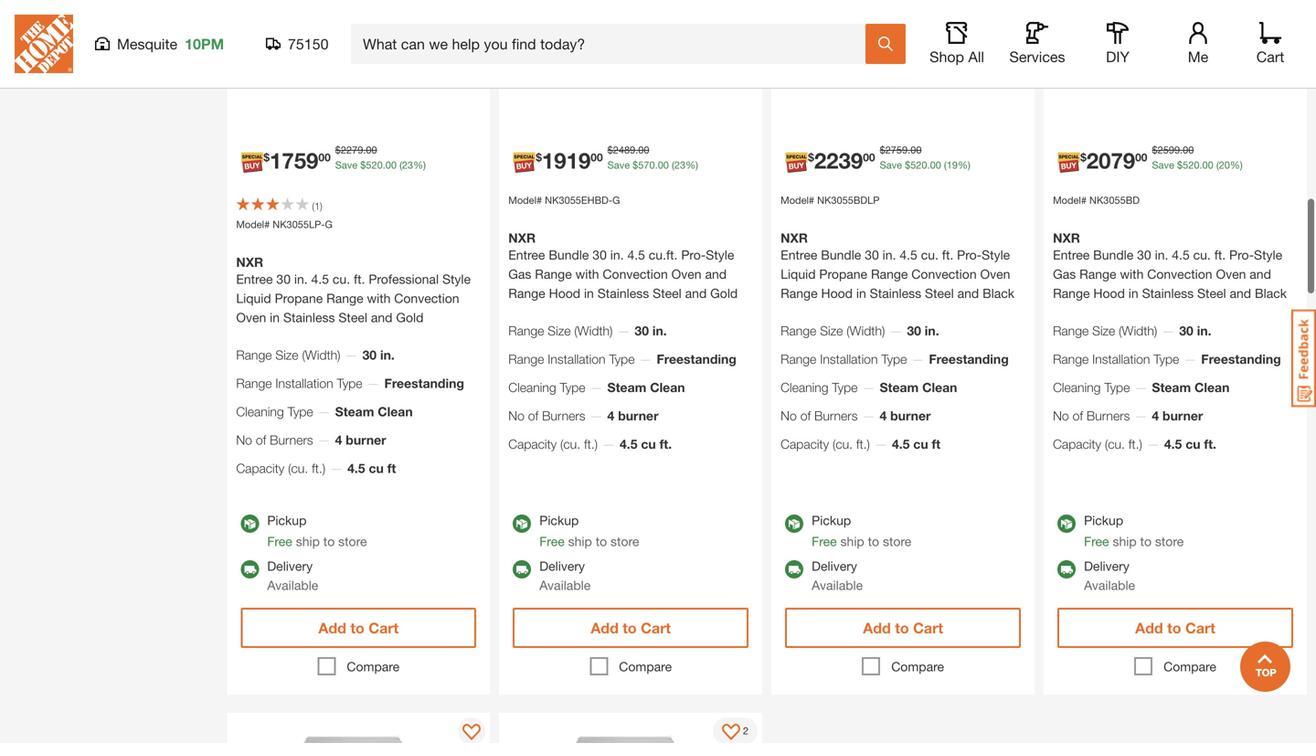 Task type: vqa. For each thing, say whether or not it's contained in the screenshot.


Task type: describe. For each thing, give the bounding box(es) containing it.
%) for 1919
[[686, 158, 698, 170]]

cu. inside nxr entree 30 in. 4.5 cu. ft. professional style liquid propane range with convection oven in stainless steel and gold
[[333, 270, 350, 286]]

entree bundle 30 in. 4.5 cu.ft. pro-style gas range with convection oven and range hood in stainless steel and gold image
[[499, 0, 763, 59]]

freestanding for 2239
[[929, 350, 1009, 366]]

save for 1759
[[335, 158, 358, 170]]

2489
[[613, 143, 636, 155]]

of for 1919
[[528, 407, 539, 422]]

add to cart button for 1919
[[513, 607, 749, 647]]

free for 1759
[[267, 533, 292, 548]]

shop all button
[[928, 22, 986, 66]]

2079
[[1087, 146, 1136, 172]]

with inside nxr entree bundle 30 in. 4.5 cu.ft. pro-style gas range with convection oven and range hood in stainless steel and gold
[[576, 265, 599, 281]]

me
[[1188, 48, 1209, 65]]

$ inside $ 1919 00
[[536, 150, 542, 163]]

20
[[1219, 158, 1231, 170]]

1
[[314, 199, 320, 211]]

cart for 2239
[[913, 618, 943, 636]]

$ right "$ 2079 00"
[[1152, 143, 1158, 155]]

style inside nxr entree bundle 30 in. 4.5 cu.ft. pro-style gas range with convection oven and range hood in stainless steel and gold
[[706, 246, 735, 261]]

1 vertical spatial 4.5 cu ft
[[348, 460, 396, 475]]

$ down 2599
[[1178, 158, 1183, 170]]

(cu. for 1919
[[560, 435, 581, 451]]

the home depot logo image
[[15, 15, 73, 73]]

30 in. for 2079
[[1180, 322, 1212, 337]]

%) for 2239
[[958, 158, 971, 170]]

and inside nxr entree bundle 30 in. 4.5 cu. ft. pro-style liquid propane range convection oven range hood in stainless steel and black
[[958, 285, 979, 300]]

steam for 1919
[[608, 379, 647, 394]]

add for 1919
[[591, 618, 619, 636]]

model# nk3055lp-g
[[236, 217, 333, 229]]

installation for 1919
[[548, 350, 606, 366]]

$ 2239 00
[[808, 146, 875, 172]]

00 inside $ 1759 00
[[319, 150, 331, 163]]

available shipping image for 2079
[[1058, 559, 1076, 578]]

gas inside nxr entree bundle 30 in. 4.5 cu.ft. pro-style gas range with convection oven and range hood in stainless steel and gold
[[509, 265, 532, 281]]

bundle inside nxr entree bundle 30 in. 4.5 cu. ft. pro-style gas range with convection oven and range hood in stainless steel and black
[[1094, 246, 1134, 261]]

00 inside "$ 2079 00"
[[1136, 150, 1148, 163]]

entree bundle 30 in. 4.5 cu. ft. pro-style gas range with convection oven and range hood in stainless steel and black image
[[1044, 0, 1307, 59]]

diy
[[1106, 48, 1130, 65]]

convection inside nxr entree bundle 30 in. 4.5 cu.ft. pro-style gas range with convection oven and range hood in stainless steel and gold
[[603, 265, 668, 281]]

nxr for nxr entree bundle 30 in. 4.5 cu. ft. pro-style gas range with convection oven and range hood in stainless steel and black
[[1053, 229, 1081, 244]]

cart link
[[1251, 22, 1291, 66]]

cleaning for 1919
[[509, 379, 556, 394]]

save for 1919
[[608, 158, 630, 170]]

store for 2239
[[883, 533, 912, 548]]

4 for 2239
[[880, 407, 887, 422]]

4.5 inside nxr entree bundle 30 in. 4.5 cu.ft. pro-style gas range with convection oven and range hood in stainless steel and gold
[[628, 246, 645, 261]]

30 down nxr entree 30 in. 4.5 cu. ft. professional style liquid propane range with convection oven in stainless steel and gold
[[363, 346, 377, 361]]

delivery available for 1919
[[540, 558, 591, 592]]

save for 2239
[[880, 158, 902, 170]]

of for 2239
[[801, 407, 811, 422]]

steel inside nxr entree 30 in. 4.5 cu. ft. professional style liquid propane range with convection oven in stainless steel and gold
[[339, 309, 368, 324]]

installation for 2079
[[1093, 350, 1151, 366]]

shop
[[930, 48, 965, 65]]

1 vertical spatial ft
[[387, 460, 396, 475]]

style inside nxr entree bundle 30 in. 4.5 cu. ft. pro-style liquid propane range convection oven range hood in stainless steel and black
[[982, 246, 1010, 261]]

no of burners for 1919
[[509, 407, 586, 422]]

liquid inside nxr entree bundle 30 in. 4.5 cu. ft. pro-style liquid propane range convection oven range hood in stainless steel and black
[[781, 265, 816, 281]]

available shipping image
[[785, 559, 804, 578]]

(width) for 2079
[[1119, 322, 1158, 337]]

in. inside nxr entree bundle 30 in. 4.5 cu.ft. pro-style gas range with convection oven and range hood in stainless steel and gold
[[611, 246, 624, 261]]

nk3055lp-
[[273, 217, 325, 229]]

2279
[[341, 143, 363, 155]]

pickup for 2239
[[812, 512, 851, 527]]

$ 1919 00
[[536, 146, 603, 172]]

steam for 2239
[[880, 379, 919, 394]]

all
[[969, 48, 985, 65]]

4 for 2079
[[1152, 407, 1159, 422]]

convection for entree bundle 30 in. 4.5 cu. ft. pro-style liquid propane range convection oven range hood in stainless steel and black
[[912, 265, 977, 281]]

compare for 2079
[[1164, 658, 1217, 673]]

available for 1919
[[540, 577, 591, 592]]

add for 1759
[[319, 618, 346, 636]]

520 for 2079
[[1183, 158, 1200, 170]]

What can we help you find today? search field
[[363, 25, 865, 63]]

in. inside nxr entree 30 in. 4.5 cu. ft. professional style liquid propane range with convection oven in stainless steel and gold
[[294, 270, 308, 286]]

gold inside nxr entree bundle 30 in. 4.5 cu.ft. pro-style gas range with convection oven and range hood in stainless steel and gold
[[711, 285, 738, 300]]

add to cart button for 2079
[[1058, 607, 1294, 647]]

ft.) for 1919
[[584, 435, 598, 451]]

2759
[[886, 143, 908, 155]]

add to cart button for 2239
[[785, 607, 1021, 647]]

entree bundle 30 in. 4.5 cu. ft. pro-style gas range with convection oven and range hood in stainless steel and gold image
[[499, 712, 763, 743]]

)
[[320, 199, 323, 211]]

00 inside $ 1919 00
[[591, 150, 603, 163]]

$ down 2279
[[360, 158, 366, 170]]

propane inside nxr entree 30 in. 4.5 cu. ft. professional style liquid propane range with convection oven in stainless steel and gold
[[275, 290, 323, 305]]

size for 1919
[[548, 322, 571, 337]]

services button
[[1008, 22, 1067, 66]]

ship for 2079
[[1113, 533, 1137, 548]]

steel inside nxr entree bundle 30 in. 4.5 cu. ft. pro-style liquid propane range convection oven range hood in stainless steel and black
[[925, 285, 954, 300]]

range size (width) for 2079
[[1053, 322, 1158, 337]]

feedback link image
[[1292, 309, 1317, 408]]

range installation type for 1919
[[509, 350, 635, 366]]

bundle for 2239
[[821, 246, 862, 261]]

19
[[947, 158, 958, 170]]

delivery available for 2079
[[1084, 558, 1136, 592]]

( 1 )
[[312, 199, 323, 211]]

style inside nxr entree 30 in. 4.5 cu. ft. professional style liquid propane range with convection oven in stainless steel and gold
[[442, 270, 471, 286]]

in inside nxr entree bundle 30 in. 4.5 cu. ft. pro-style gas range with convection oven and range hood in stainless steel and black
[[1129, 285, 1139, 300]]

00 inside $ 2239 00
[[863, 150, 875, 163]]

nxr entree bundle 30 in. 4.5 cu. ft. pro-style gas range with convection oven and range hood in stainless steel and black
[[1053, 229, 1287, 300]]

75150
[[288, 35, 329, 53]]

nxr for nxr entree bundle 30 in. 4.5 cu.ft. pro-style gas range with convection oven and range hood in stainless steel and gold
[[509, 229, 536, 244]]

add to cart for 1759
[[319, 618, 399, 636]]

30 down nxr entree bundle 30 in. 4.5 cu.ft. pro-style gas range with convection oven and range hood in stainless steel and gold
[[635, 322, 649, 337]]

cu. for stainless
[[1194, 246, 1211, 261]]

1759
[[270, 146, 319, 172]]

freestanding for 1919
[[657, 350, 737, 366]]

free for 1919
[[540, 533, 565, 548]]

burner for 2239
[[891, 407, 931, 422]]

nxr entree bundle 30 in. 4.5 cu.ft. pro-style gas range with convection oven and range hood in stainless steel and gold
[[509, 229, 738, 300]]

ft. inside nxr entree bundle 30 in. 4.5 cu. ft. pro-style gas range with convection oven and range hood in stainless steel and black
[[1215, 246, 1226, 261]]

services
[[1010, 48, 1066, 65]]

ft. inside nxr entree bundle 30 in. 4.5 cu. ft. pro-style liquid propane range convection oven range hood in stainless steel and black
[[942, 246, 954, 261]]

$ 2279 . 00 save $ 520 . 00 ( 23 %)
[[335, 143, 426, 170]]

4.5 cu ft. for 2079
[[1165, 435, 1217, 451]]

freestanding for 2079
[[1202, 350, 1282, 366]]

delivery for 1919
[[540, 558, 585, 573]]

available for pickup image for 2239
[[785, 514, 804, 532]]

30 inside nxr entree bundle 30 in. 4.5 cu. ft. pro-style gas range with convection oven and range hood in stainless steel and black
[[1137, 246, 1152, 261]]

steam for 2079
[[1152, 379, 1191, 394]]

delivery for 2079
[[1084, 558, 1130, 573]]

store for 1759
[[338, 533, 367, 548]]

nk3055bd
[[1090, 193, 1140, 205]]

stainless inside nxr entree bundle 30 in. 4.5 cu. ft. pro-style liquid propane range convection oven range hood in stainless steel and black
[[870, 285, 922, 300]]

$ inside $ 1759 00
[[264, 150, 270, 163]]

compare for 1759
[[347, 658, 400, 673]]

stainless inside nxr entree 30 in. 4.5 cu. ft. professional style liquid propane range with convection oven in stainless steel and gold
[[283, 309, 335, 324]]

gas inside nxr entree bundle 30 in. 4.5 cu. ft. pro-style gas range with convection oven and range hood in stainless steel and black
[[1053, 265, 1076, 281]]

add to cart button for 1759
[[241, 607, 477, 647]]

(width) for 1919
[[574, 322, 613, 337]]

pickup free ship to store for 2239
[[812, 512, 912, 548]]

available for 2239
[[812, 577, 863, 592]]

capacity (cu. ft.) for 2079
[[1053, 435, 1143, 451]]

ft.) for 2239
[[857, 435, 870, 451]]

cu. for steel
[[921, 246, 939, 261]]

entree bundle 30 in. 4.5 cu. ft. pro-style liquid propane range convection oven range hood in stainless steel and gold image
[[227, 712, 490, 743]]

23 for 1919
[[675, 158, 686, 170]]

$ 2079 00
[[1081, 146, 1148, 172]]

available for pickup image for 1919
[[513, 514, 531, 532]]

model# nk3055bd
[[1053, 193, 1140, 205]]

cu for 2239
[[914, 435, 929, 451]]

compare for 2239
[[892, 658, 944, 673]]

4.5 inside nxr entree 30 in. 4.5 cu. ft. professional style liquid propane range with convection oven in stainless steel and gold
[[311, 270, 329, 286]]

23 for 1759
[[402, 158, 413, 170]]

30 inside nxr entree bundle 30 in. 4.5 cu. ft. pro-style liquid propane range convection oven range hood in stainless steel and black
[[865, 246, 879, 261]]

$ 2489 . 00 save $ 570 . 00 ( 23 %)
[[608, 143, 698, 170]]

model# nk3055bdlp
[[781, 193, 880, 205]]

2
[[743, 724, 749, 736]]

model# for 1919
[[509, 193, 542, 205]]

oven for entree 30 in. 4.5 cu. ft. professional style liquid propane range with convection oven in stainless steel and gold
[[236, 309, 266, 324]]

cu.ft.
[[649, 246, 678, 261]]

available for 2079
[[1084, 577, 1136, 592]]

in. inside nxr entree bundle 30 in. 4.5 cu. ft. pro-style liquid propane range convection oven range hood in stainless steel and black
[[883, 246, 896, 261]]

( for 2079
[[1217, 158, 1219, 170]]

capacity (cu. ft.) for 1919
[[509, 435, 598, 451]]

model# left nk3055lp-
[[236, 217, 270, 229]]

nk3055bdlp
[[817, 193, 880, 205]]

hood for 2239
[[821, 285, 853, 300]]

g for nk3055lp-
[[325, 217, 333, 229]]

g for nk3055ehbd-
[[613, 193, 620, 205]]

no of burners for 2239
[[781, 407, 858, 422]]

2 button
[[713, 717, 758, 743]]

range size (width) for 1919
[[509, 322, 613, 337]]

in. inside nxr entree bundle 30 in. 4.5 cu. ft. pro-style gas range with convection oven and range hood in stainless steel and black
[[1155, 246, 1169, 261]]

mesquite
[[117, 35, 177, 53]]

$ 1759 00
[[264, 146, 331, 172]]

$ right $ 2239 00
[[880, 143, 886, 155]]

ft.) for 2079
[[1129, 435, 1143, 451]]



Task type: locate. For each thing, give the bounding box(es) containing it.
0 vertical spatial ft
[[932, 435, 941, 451]]

clean for 2239
[[923, 379, 958, 394]]

0 horizontal spatial cu.
[[333, 270, 350, 286]]

free
[[267, 533, 292, 548], [540, 533, 565, 548], [812, 533, 837, 548], [1084, 533, 1110, 548]]

capacity
[[509, 435, 557, 451], [781, 435, 829, 451], [1053, 435, 1102, 451], [236, 460, 285, 475]]

1 vertical spatial liquid
[[236, 290, 271, 305]]

model# left nk3055bdlp
[[781, 193, 815, 205]]

2 23 from the left
[[675, 158, 686, 170]]

with down the nk3055ehbd-
[[576, 265, 599, 281]]

nxr down model# nk3055ehbd-g
[[509, 229, 536, 244]]

1 horizontal spatial liquid
[[781, 265, 816, 281]]

entree 30 in. 4.5 cu. ft. professional style liquid propane range with convection oven in stainless steel and gold image
[[227, 0, 490, 59]]

3 free from the left
[[812, 533, 837, 548]]

cu. inside nxr entree bundle 30 in. 4.5 cu. ft. pro-style gas range with convection oven and range hood in stainless steel and black
[[1194, 246, 1211, 261]]

$ up the model# nk3055bd
[[1081, 150, 1087, 163]]

1 horizontal spatial 520
[[911, 158, 928, 170]]

pickup for 2079
[[1084, 512, 1124, 527]]

4 store from the left
[[1156, 533, 1184, 548]]

3 delivery from the left
[[812, 558, 858, 573]]

(cu. for 2239
[[833, 435, 853, 451]]

no for 2079
[[1053, 407, 1069, 422]]

compare
[[347, 658, 400, 673], [619, 658, 672, 673], [892, 658, 944, 673], [1164, 658, 1217, 673]]

steel inside nxr entree bundle 30 in. 4.5 cu. ft. pro-style gas range with convection oven and range hood in stainless steel and black
[[1198, 285, 1227, 300]]

30 inside nxr entree bundle 30 in. 4.5 cu.ft. pro-style gas range with convection oven and range hood in stainless steel and gold
[[593, 246, 607, 261]]

gas down the model# nk3055bd
[[1053, 265, 1076, 281]]

ft
[[932, 435, 941, 451], [387, 460, 396, 475]]

entree inside nxr entree bundle 30 in. 4.5 cu. ft. pro-style liquid propane range convection oven range hood in stainless steel and black
[[781, 246, 818, 261]]

liquid inside nxr entree 30 in. 4.5 cu. ft. professional style liquid propane range with convection oven in stainless steel and gold
[[236, 290, 271, 305]]

0 vertical spatial 4.5 cu ft
[[892, 435, 941, 451]]

in inside nxr entree bundle 30 in. 4.5 cu. ft. pro-style liquid propane range convection oven range hood in stainless steel and black
[[857, 285, 867, 300]]

nxr down model# nk3055lp-g in the left of the page
[[236, 254, 263, 269]]

available shipping image
[[241, 559, 259, 578], [513, 559, 531, 578], [1058, 559, 1076, 578]]

oven inside nxr entree 30 in. 4.5 cu. ft. professional style liquid propane range with convection oven in stainless steel and gold
[[236, 309, 266, 324]]

520 for 2239
[[911, 158, 928, 170]]

black
[[983, 285, 1015, 300], [1255, 285, 1287, 300]]

2 horizontal spatial with
[[1120, 265, 1144, 281]]

3 available shipping image from the left
[[1058, 559, 1076, 578]]

%) inside $ 2489 . 00 save $ 570 . 00 ( 23 %)
[[686, 158, 698, 170]]

0 horizontal spatial gas
[[509, 265, 532, 281]]

1 save from the left
[[335, 158, 358, 170]]

2 black from the left
[[1255, 285, 1287, 300]]

30 in. down nxr entree 30 in. 4.5 cu. ft. professional style liquid propane range with convection oven in stainless steel and gold
[[363, 346, 395, 361]]

in
[[584, 285, 594, 300], [857, 285, 867, 300], [1129, 285, 1139, 300], [270, 309, 280, 324]]

3 save from the left
[[880, 158, 902, 170]]

$ right $ 1759 00
[[335, 143, 341, 155]]

0 horizontal spatial 23
[[402, 158, 413, 170]]

2 compare from the left
[[619, 658, 672, 673]]

2 add from the left
[[591, 618, 619, 636]]

entree inside nxr entree bundle 30 in. 4.5 cu.ft. pro-style gas range with convection oven and range hood in stainless steel and gold
[[509, 246, 545, 261]]

of for 2079
[[1073, 407, 1083, 422]]

1 pro- from the left
[[681, 246, 706, 261]]

available for pickup image
[[241, 514, 259, 532], [785, 514, 804, 532]]

3 %) from the left
[[958, 158, 971, 170]]

1 bundle from the left
[[549, 246, 589, 261]]

0 horizontal spatial display image
[[463, 723, 481, 741]]

oven inside nxr entree bundle 30 in. 4.5 cu.ft. pro-style gas range with convection oven and range hood in stainless steel and gold
[[672, 265, 702, 281]]

free for 2239
[[812, 533, 837, 548]]

2 520 from the left
[[911, 158, 928, 170]]

4 burner for 1919
[[608, 407, 659, 422]]

available
[[267, 577, 318, 592], [540, 577, 591, 592], [812, 577, 863, 592], [1084, 577, 1136, 592]]

3 hood from the left
[[1094, 285, 1125, 300]]

save inside $ 2279 . 00 save $ 520 . 00 ( 23 %)
[[335, 158, 358, 170]]

1 horizontal spatial bundle
[[821, 246, 862, 261]]

1 horizontal spatial gas
[[1053, 265, 1076, 281]]

30 down nk3055bdlp
[[865, 246, 879, 261]]

30 inside nxr entree 30 in. 4.5 cu. ft. professional style liquid propane range with convection oven in stainless steel and gold
[[276, 270, 291, 286]]

2 %) from the left
[[686, 158, 698, 170]]

2 display image from the left
[[722, 723, 741, 741]]

hood inside nxr entree bundle 30 in. 4.5 cu. ft. pro-style liquid propane range convection oven range hood in stainless steel and black
[[821, 285, 853, 300]]

2 horizontal spatial cu.
[[1194, 246, 1211, 261]]

cleaning type for 2079
[[1053, 379, 1130, 394]]

available for pickup image
[[513, 514, 531, 532], [1058, 514, 1076, 532]]

stainless inside nxr entree bundle 30 in. 4.5 cu. ft. pro-style gas range with convection oven and range hood in stainless steel and black
[[1142, 285, 1194, 300]]

1 horizontal spatial hood
[[821, 285, 853, 300]]

nxr
[[509, 229, 536, 244], [781, 229, 808, 244], [1053, 229, 1081, 244], [236, 254, 263, 269]]

4 ship from the left
[[1113, 533, 1137, 548]]

delivery
[[267, 558, 313, 573], [540, 558, 585, 573], [812, 558, 858, 573], [1084, 558, 1130, 573]]

23 inside $ 2279 . 00 save $ 520 . 00 ( 23 %)
[[402, 158, 413, 170]]

pro-
[[681, 246, 706, 261], [957, 246, 982, 261], [1230, 246, 1254, 261]]

3 pro- from the left
[[1230, 246, 1254, 261]]

1 horizontal spatial 23
[[675, 158, 686, 170]]

2239
[[814, 146, 863, 172]]

( inside $ 2489 . 00 save $ 570 . 00 ( 23 %)
[[672, 158, 675, 170]]

burner
[[618, 407, 659, 422], [891, 407, 931, 422], [1163, 407, 1204, 422], [346, 431, 386, 446]]

nxr inside nxr entree 30 in. 4.5 cu. ft. professional style liquid propane range with convection oven in stainless steel and gold
[[236, 254, 263, 269]]

ship for 2239
[[841, 533, 865, 548]]

4 compare from the left
[[1164, 658, 1217, 673]]

1 add to cart from the left
[[319, 618, 399, 636]]

4
[[608, 407, 615, 422], [880, 407, 887, 422], [1152, 407, 1159, 422], [335, 431, 342, 446]]

1 compare from the left
[[347, 658, 400, 673]]

capacity (cu. ft.) for 2239
[[781, 435, 870, 451]]

%) inside $ 2599 . 00 save $ 520 . 00 ( 20 %)
[[1231, 158, 1243, 170]]

$ 2599 . 00 save $ 520 . 00 ( 20 %)
[[1152, 143, 1243, 170]]

model# nk3055ehbd-g
[[509, 193, 620, 205]]

$ down 2489
[[633, 158, 638, 170]]

steel inside nxr entree bundle 30 in. 4.5 cu.ft. pro-style gas range with convection oven and range hood in stainless steel and gold
[[653, 285, 682, 300]]

bundle inside nxr entree bundle 30 in. 4.5 cu.ft. pro-style gas range with convection oven and range hood in stainless steel and gold
[[549, 246, 589, 261]]

display image inside 2 dropdown button
[[722, 723, 741, 741]]

bundle down nk3055bdlp
[[821, 246, 862, 261]]

$ up model# nk3055bdlp
[[808, 150, 814, 163]]

0 horizontal spatial ft
[[387, 460, 396, 475]]

3 add to cart from the left
[[863, 618, 943, 636]]

nxr down model# nk3055bdlp
[[781, 229, 808, 244]]

4 pickup free ship to store from the left
[[1084, 512, 1184, 548]]

2 add to cart button from the left
[[513, 607, 749, 647]]

with
[[576, 265, 599, 281], [1120, 265, 1144, 281], [367, 290, 391, 305]]

0 horizontal spatial bundle
[[549, 246, 589, 261]]

style
[[706, 246, 735, 261], [982, 246, 1010, 261], [1254, 246, 1283, 261], [442, 270, 471, 286]]

520 inside $ 2279 . 00 save $ 520 . 00 ( 23 %)
[[366, 158, 383, 170]]

nxr inside nxr entree bundle 30 in. 4.5 cu. ft. pro-style liquid propane range convection oven range hood in stainless steel and black
[[781, 229, 808, 244]]

(
[[400, 158, 402, 170], [672, 158, 675, 170], [944, 158, 947, 170], [1217, 158, 1219, 170], [312, 199, 314, 211]]

(width)
[[574, 322, 613, 337], [847, 322, 885, 337], [1119, 322, 1158, 337], [302, 346, 341, 361]]

2 4.5 cu ft. from the left
[[1165, 435, 1217, 451]]

professional
[[369, 270, 439, 286]]

nxr for nxr entree 30 in. 4.5 cu. ft. professional style liquid propane range with convection oven in stainless steel and gold
[[236, 254, 263, 269]]

2 horizontal spatial available shipping image
[[1058, 559, 1076, 578]]

570
[[638, 158, 655, 170]]

cu.
[[921, 246, 939, 261], [1194, 246, 1211, 261], [333, 270, 350, 286]]

23 inside $ 2489 . 00 save $ 570 . 00 ( 23 %)
[[675, 158, 686, 170]]

cu
[[641, 435, 656, 451], [914, 435, 929, 451], [1186, 435, 1201, 451], [369, 460, 384, 475]]

black inside nxr entree bundle 30 in. 4.5 cu. ft. pro-style gas range with convection oven and range hood in stainless steel and black
[[1255, 285, 1287, 300]]

available for pickup image for 2079
[[1058, 514, 1076, 532]]

1 vertical spatial g
[[325, 217, 333, 229]]

(width) down nxr entree 30 in. 4.5 cu. ft. professional style liquid propane range with convection oven in stainless steel and gold
[[302, 346, 341, 361]]

cart for 1759
[[369, 618, 399, 636]]

pickup free ship to store for 1919
[[540, 512, 639, 548]]

30 in. down nxr entree bundle 30 in. 4.5 cu.ft. pro-style gas range with convection oven and range hood in stainless steel and gold
[[635, 322, 667, 337]]

convection for entree 30 in. 4.5 cu. ft. professional style liquid propane range with convection oven in stainless steel and gold
[[394, 290, 460, 305]]

0 horizontal spatial available shipping image
[[241, 559, 259, 578]]

1 vertical spatial propane
[[275, 290, 323, 305]]

nxr inside nxr entree bundle 30 in. 4.5 cu. ft. pro-style gas range with convection oven and range hood in stainless steel and black
[[1053, 229, 1081, 244]]

30 in. down nxr entree bundle 30 in. 4.5 cu. ft. pro-style liquid propane range convection oven range hood in stainless steel and black
[[907, 322, 940, 337]]

4 add to cart button from the left
[[1058, 607, 1294, 647]]

0 horizontal spatial 520
[[366, 158, 383, 170]]

2 horizontal spatial bundle
[[1094, 246, 1134, 261]]

ship
[[296, 533, 320, 548], [568, 533, 592, 548], [841, 533, 865, 548], [1113, 533, 1137, 548]]

1 available from the left
[[267, 577, 318, 592]]

range inside nxr entree 30 in. 4.5 cu. ft. professional style liquid propane range with convection oven in stainless steel and gold
[[327, 290, 364, 305]]

available for 1759
[[267, 577, 318, 592]]

entree
[[509, 246, 545, 261], [781, 246, 818, 261], [1053, 246, 1090, 261], [236, 270, 273, 286]]

nxr down the model# nk3055bd
[[1053, 229, 1081, 244]]

$ down 2759
[[905, 158, 911, 170]]

cleaning type for 1919
[[509, 379, 586, 394]]

1 horizontal spatial 4.5 cu ft
[[892, 435, 941, 451]]

3 add to cart button from the left
[[785, 607, 1021, 647]]

propane down nk3055lp-
[[275, 290, 323, 305]]

1 store from the left
[[338, 533, 367, 548]]

00
[[366, 143, 377, 155], [638, 143, 650, 155], [911, 143, 922, 155], [1183, 143, 1194, 155], [319, 150, 331, 163], [591, 150, 603, 163], [863, 150, 875, 163], [1136, 150, 1148, 163], [386, 158, 397, 170], [658, 158, 669, 170], [930, 158, 942, 170], [1203, 158, 1214, 170]]

delivery available
[[267, 558, 318, 592], [540, 558, 591, 592], [812, 558, 863, 592], [1084, 558, 1136, 592]]

range
[[535, 265, 572, 281], [871, 265, 908, 281], [1080, 265, 1117, 281], [509, 285, 546, 300], [781, 285, 818, 300], [1053, 285, 1090, 300], [327, 290, 364, 305], [509, 322, 544, 337], [781, 322, 817, 337], [1053, 322, 1089, 337], [236, 346, 272, 361], [509, 350, 544, 366], [781, 350, 817, 366], [1053, 350, 1089, 366], [236, 375, 272, 390]]

capacity for 2079
[[1053, 435, 1102, 451]]

nxr entree bundle 30 in. 4.5 cu. ft. pro-style liquid propane range convection oven range hood in stainless steel and black
[[781, 229, 1015, 300]]

clean for 2079
[[1195, 379, 1230, 394]]

cu. inside nxr entree bundle 30 in. 4.5 cu. ft. pro-style liquid propane range convection oven range hood in stainless steel and black
[[921, 246, 939, 261]]

steam clean for 2239
[[880, 379, 958, 394]]

0 horizontal spatial g
[[325, 217, 333, 229]]

( inside $ 2599 . 00 save $ 520 . 00 ( 20 %)
[[1217, 158, 1219, 170]]

1 add to cart button from the left
[[241, 607, 477, 647]]

entree inside nxr entree 30 in. 4.5 cu. ft. professional style liquid propane range with convection oven in stainless steel and gold
[[236, 270, 273, 286]]

1 horizontal spatial ft
[[932, 435, 941, 451]]

1 vertical spatial gold
[[396, 309, 424, 324]]

1 ship from the left
[[296, 533, 320, 548]]

1 display image from the left
[[463, 723, 481, 741]]

delivery for 2239
[[812, 558, 858, 573]]

to
[[323, 533, 335, 548], [596, 533, 607, 548], [868, 533, 880, 548], [1141, 533, 1152, 548], [351, 618, 365, 636], [623, 618, 637, 636], [895, 618, 909, 636], [1168, 618, 1182, 636]]

4.5 cu ft.
[[620, 435, 672, 451], [1165, 435, 1217, 451]]

(width) down nxr entree bundle 30 in. 4.5 cu. ft. pro-style gas range with convection oven and range hood in stainless steel and black
[[1119, 322, 1158, 337]]

model# for 2079
[[1053, 193, 1087, 205]]

2 available for pickup image from the left
[[785, 514, 804, 532]]

4 delivery available from the left
[[1084, 558, 1136, 592]]

2 store from the left
[[611, 533, 639, 548]]

0 horizontal spatial black
[[983, 285, 1015, 300]]

burners
[[542, 407, 586, 422], [815, 407, 858, 422], [1087, 407, 1130, 422], [270, 431, 313, 446]]

3 520 from the left
[[1183, 158, 1200, 170]]

save down 2279
[[335, 158, 358, 170]]

1 horizontal spatial cu.
[[921, 246, 939, 261]]

add to cart
[[319, 618, 399, 636], [591, 618, 671, 636], [863, 618, 943, 636], [1136, 618, 1216, 636]]

1 horizontal spatial 4.5 cu ft.
[[1165, 435, 1217, 451]]

0 vertical spatial gold
[[711, 285, 738, 300]]

$ up model# nk3055ehbd-g
[[536, 150, 542, 163]]

gas down model# nk3055ehbd-g
[[509, 265, 532, 281]]

convection inside nxr entree bundle 30 in. 4.5 cu. ft. pro-style liquid propane range convection oven range hood in stainless steel and black
[[912, 265, 977, 281]]

oven inside nxr entree bundle 30 in. 4.5 cu. ft. pro-style gas range with convection oven and range hood in stainless steel and black
[[1216, 265, 1247, 281]]

convection
[[603, 265, 668, 281], [912, 265, 977, 281], [1148, 265, 1213, 281], [394, 290, 460, 305]]

1 horizontal spatial propane
[[820, 265, 868, 281]]

$
[[335, 143, 341, 155], [608, 143, 613, 155], [880, 143, 886, 155], [1152, 143, 1158, 155], [264, 150, 270, 163], [536, 150, 542, 163], [808, 150, 814, 163], [1081, 150, 1087, 163], [360, 158, 366, 170], [633, 158, 638, 170], [905, 158, 911, 170], [1178, 158, 1183, 170]]

save for 2079
[[1152, 158, 1175, 170]]

4 delivery from the left
[[1084, 558, 1130, 573]]

propane inside nxr entree bundle 30 in. 4.5 cu. ft. pro-style liquid propane range convection oven range hood in stainless steel and black
[[820, 265, 868, 281]]

1 free from the left
[[267, 533, 292, 548]]

hood
[[549, 285, 581, 300], [821, 285, 853, 300], [1094, 285, 1125, 300]]

g
[[613, 193, 620, 205], [325, 217, 333, 229]]

2 horizontal spatial hood
[[1094, 285, 1125, 300]]

30 down the nk3055ehbd-
[[593, 246, 607, 261]]

3 bundle from the left
[[1094, 246, 1134, 261]]

1919
[[542, 146, 591, 172]]

3 store from the left
[[883, 533, 912, 548]]

ship for 1759
[[296, 533, 320, 548]]

no of burners
[[509, 407, 586, 422], [781, 407, 858, 422], [1053, 407, 1130, 422], [236, 431, 313, 446]]

nxr inside nxr entree bundle 30 in. 4.5 cu.ft. pro-style gas range with convection oven and range hood in stainless steel and gold
[[509, 229, 536, 244]]

30 in. down nxr entree bundle 30 in. 4.5 cu. ft. pro-style gas range with convection oven and range hood in stainless steel and black
[[1180, 322, 1212, 337]]

30 down nxr entree bundle 30 in. 4.5 cu. ft. pro-style liquid propane range convection oven range hood in stainless steel and black
[[907, 322, 922, 337]]

compare for 1919
[[619, 658, 672, 673]]

of
[[528, 407, 539, 422], [801, 407, 811, 422], [1073, 407, 1083, 422], [256, 431, 266, 446]]

520 inside $ 2759 . 00 save $ 520 . 00 ( 19 %)
[[911, 158, 928, 170]]

entree down model# nk3055ehbd-g
[[509, 246, 545, 261]]

steel
[[653, 285, 682, 300], [925, 285, 954, 300], [1198, 285, 1227, 300], [339, 309, 368, 324]]

bundle down the nk3055bd on the top right
[[1094, 246, 1134, 261]]

3 delivery available from the left
[[812, 558, 863, 592]]

1 delivery from the left
[[267, 558, 313, 573]]

display image
[[463, 723, 481, 741], [722, 723, 741, 741]]

1 horizontal spatial display image
[[722, 723, 741, 741]]

0 horizontal spatial propane
[[275, 290, 323, 305]]

no
[[509, 407, 525, 422], [781, 407, 797, 422], [1053, 407, 1069, 422], [236, 431, 252, 446]]

( inside $ 2279 . 00 save $ 520 . 00 ( 23 %)
[[400, 158, 402, 170]]

cu for 2079
[[1186, 435, 1201, 451]]

with inside nxr entree bundle 30 in. 4.5 cu. ft. pro-style gas range with convection oven and range hood in stainless steel and black
[[1120, 265, 1144, 281]]

oven for entree bundle 30 in. 4.5 cu. ft. pro-style gas range with convection oven and range hood in stainless steel and black
[[1216, 265, 1247, 281]]

4 add to cart from the left
[[1136, 618, 1216, 636]]

1 horizontal spatial available for pickup image
[[785, 514, 804, 532]]

entree bundle 30 in. 4.5 cu. ft. pro-style liquid propane range convection oven range hood in stainless steel and black image
[[772, 0, 1035, 59]]

shop all
[[930, 48, 985, 65]]

available shipping image for 1759
[[241, 559, 259, 578]]

30 down model# nk3055lp-g in the left of the page
[[276, 270, 291, 286]]

cart
[[1257, 48, 1285, 65], [369, 618, 399, 636], [641, 618, 671, 636], [913, 618, 943, 636], [1186, 618, 1216, 636]]

4 free from the left
[[1084, 533, 1110, 548]]

liquid
[[781, 265, 816, 281], [236, 290, 271, 305]]

save inside $ 2489 . 00 save $ 570 . 00 ( 23 %)
[[608, 158, 630, 170]]

pro- for entree bundle 30 in. 4.5 cu. ft. pro-style liquid propane range convection oven range hood in stainless steel and black
[[957, 246, 982, 261]]

3 available from the left
[[812, 577, 863, 592]]

delivery available for 1759
[[267, 558, 318, 592]]

save inside $ 2759 . 00 save $ 520 . 00 ( 19 %)
[[880, 158, 902, 170]]

(width) down nxr entree bundle 30 in. 4.5 cu.ft. pro-style gas range with convection oven and range hood in stainless steel and gold
[[574, 322, 613, 337]]

burners for 2079
[[1087, 407, 1130, 422]]

4 for 1919
[[608, 407, 615, 422]]

nxr entree 30 in. 4.5 cu. ft. professional style liquid propane range with convection oven in stainless steel and gold
[[236, 254, 471, 324]]

%) inside $ 2759 . 00 save $ 520 . 00 ( 19 %)
[[958, 158, 971, 170]]

pro- inside nxr entree bundle 30 in. 4.5 cu.ft. pro-style gas range with convection oven and range hood in stainless steel and gold
[[681, 246, 706, 261]]

model# left the nk3055bd on the top right
[[1053, 193, 1087, 205]]

diy button
[[1089, 22, 1147, 66]]

hood for 1919
[[549, 285, 581, 300]]

$ inside "$ 2079 00"
[[1081, 150, 1087, 163]]

4 burner
[[608, 407, 659, 422], [880, 407, 931, 422], [1152, 407, 1204, 422], [335, 431, 386, 446]]

3 add from the left
[[863, 618, 891, 636]]

ft. inside nxr entree 30 in. 4.5 cu. ft. professional style liquid propane range with convection oven in stainless steel and gold
[[354, 270, 365, 286]]

0 horizontal spatial available for pickup image
[[241, 514, 259, 532]]

model# left the nk3055ehbd-
[[509, 193, 542, 205]]

4.5 inside nxr entree bundle 30 in. 4.5 cu. ft. pro-style liquid propane range convection oven range hood in stainless steel and black
[[900, 246, 918, 261]]

1 pickup from the left
[[267, 512, 307, 527]]

oven
[[672, 265, 702, 281], [981, 265, 1011, 281], [1216, 265, 1247, 281], [236, 309, 266, 324]]

with inside nxr entree 30 in. 4.5 cu. ft. professional style liquid propane range with convection oven in stainless steel and gold
[[367, 290, 391, 305]]

hood inside nxr entree bundle 30 in. 4.5 cu. ft. pro-style gas range with convection oven and range hood in stainless steel and black
[[1094, 285, 1125, 300]]

2 delivery available from the left
[[540, 558, 591, 592]]

2 add to cart from the left
[[591, 618, 671, 636]]

capacity (cu. ft.)
[[509, 435, 598, 451], [781, 435, 870, 451], [1053, 435, 1143, 451], [236, 460, 326, 475]]

1 %) from the left
[[413, 158, 426, 170]]

cleaning
[[509, 379, 556, 394], [781, 379, 829, 394], [1053, 379, 1101, 394], [236, 403, 284, 418]]

%) for 2079
[[1231, 158, 1243, 170]]

30 in.
[[635, 322, 667, 337], [907, 322, 940, 337], [1180, 322, 1212, 337], [363, 346, 395, 361]]

2 gas from the left
[[1053, 265, 1076, 281]]

0 horizontal spatial with
[[367, 290, 391, 305]]

2 horizontal spatial pro-
[[1230, 246, 1254, 261]]

stainless
[[598, 285, 649, 300], [870, 285, 922, 300], [1142, 285, 1194, 300], [283, 309, 335, 324]]

(width) for 2239
[[847, 322, 885, 337]]

4 %) from the left
[[1231, 158, 1243, 170]]

in inside nxr entree 30 in. 4.5 cu. ft. professional style liquid propane range with convection oven in stainless steel and gold
[[270, 309, 280, 324]]

in inside nxr entree bundle 30 in. 4.5 cu.ft. pro-style gas range with convection oven and range hood in stainless steel and gold
[[584, 285, 594, 300]]

save down 2759
[[880, 158, 902, 170]]

%)
[[413, 158, 426, 170], [686, 158, 698, 170], [958, 158, 971, 170], [1231, 158, 1243, 170]]

1 23 from the left
[[402, 158, 413, 170]]

style inside nxr entree bundle 30 in. 4.5 cu. ft. pro-style gas range with convection oven and range hood in stainless steel and black
[[1254, 246, 1283, 261]]

2599
[[1158, 143, 1180, 155]]

1 black from the left
[[983, 285, 1015, 300]]

2 save from the left
[[608, 158, 630, 170]]

range size (width) for 2239
[[781, 322, 885, 337]]

entree for gas
[[1053, 246, 1090, 261]]

4 add from the left
[[1136, 618, 1164, 636]]

burners for 1919
[[542, 407, 586, 422]]

2 hood from the left
[[821, 285, 853, 300]]

add to cart for 2079
[[1136, 618, 1216, 636]]

bundle inside nxr entree bundle 30 in. 4.5 cu. ft. pro-style liquid propane range convection oven range hood in stainless steel and black
[[821, 246, 862, 261]]

gas
[[509, 265, 532, 281], [1053, 265, 1076, 281]]

0 horizontal spatial 4.5 cu ft
[[348, 460, 396, 475]]

0 horizontal spatial 4.5 cu ft.
[[620, 435, 672, 451]]

convection inside nxr entree bundle 30 in. 4.5 cu. ft. pro-style gas range with convection oven and range hood in stainless steel and black
[[1148, 265, 1213, 281]]

gold
[[711, 285, 738, 300], [396, 309, 424, 324]]

save down 2489
[[608, 158, 630, 170]]

$ up model# nk3055lp-g in the left of the page
[[264, 150, 270, 163]]

30 down nxr entree bundle 30 in. 4.5 cu. ft. pro-style gas range with convection oven and range hood in stainless steel and black
[[1180, 322, 1194, 337]]

range size (width)
[[509, 322, 613, 337], [781, 322, 885, 337], [1053, 322, 1158, 337], [236, 346, 341, 361]]

range installation type for 2239
[[781, 350, 907, 366]]

and inside nxr entree 30 in. 4.5 cu. ft. professional style liquid propane range with convection oven in stainless steel and gold
[[371, 309, 393, 324]]

propane down nk3055bdlp
[[820, 265, 868, 281]]

2 pickup free ship to store from the left
[[540, 512, 639, 548]]

2 pickup from the left
[[540, 512, 579, 527]]

pro- inside nxr entree bundle 30 in. 4.5 cu. ft. pro-style liquid propane range convection oven range hood in stainless steel and black
[[957, 246, 982, 261]]

4.5
[[628, 246, 645, 261], [900, 246, 918, 261], [1172, 246, 1190, 261], [311, 270, 329, 286], [620, 435, 638, 451], [892, 435, 910, 451], [1165, 435, 1182, 451], [348, 460, 365, 475]]

range installation type for 2079
[[1053, 350, 1180, 366]]

cleaning type for 2239
[[781, 379, 858, 394]]

3 pickup from the left
[[812, 512, 851, 527]]

4 available from the left
[[1084, 577, 1136, 592]]

.
[[363, 143, 366, 155], [636, 143, 638, 155], [908, 143, 911, 155], [1180, 143, 1183, 155], [383, 158, 386, 170], [655, 158, 658, 170], [928, 158, 930, 170], [1200, 158, 1203, 170]]

1 4.5 cu ft. from the left
[[620, 435, 672, 451]]

1 horizontal spatial g
[[613, 193, 620, 205]]

steam clean
[[608, 379, 685, 394], [880, 379, 958, 394], [1152, 379, 1230, 394], [335, 403, 413, 418]]

cleaning type
[[509, 379, 586, 394], [781, 379, 858, 394], [1053, 379, 1130, 394], [236, 403, 313, 418]]

4 burner for 2079
[[1152, 407, 1204, 422]]

delivery available for 2239
[[812, 558, 863, 592]]

$ 2759 . 00 save $ 520 . 00 ( 19 %)
[[880, 143, 971, 170]]

%) inside $ 2279 . 00 save $ 520 . 00 ( 23 %)
[[413, 158, 426, 170]]

1 gas from the left
[[509, 265, 532, 281]]

2 free from the left
[[540, 533, 565, 548]]

nk3055ehbd-
[[545, 193, 613, 205]]

0 horizontal spatial liquid
[[236, 290, 271, 305]]

520
[[366, 158, 383, 170], [911, 158, 928, 170], [1183, 158, 1200, 170]]

1 add from the left
[[319, 618, 346, 636]]

type
[[609, 350, 635, 366], [882, 350, 907, 366], [1154, 350, 1180, 366], [337, 375, 363, 390], [560, 379, 586, 394], [832, 379, 858, 394], [1105, 379, 1130, 394], [288, 403, 313, 418]]

2 delivery from the left
[[540, 558, 585, 573]]

1 available for pickup image from the left
[[241, 514, 259, 532]]

2 available from the left
[[540, 577, 591, 592]]

23
[[402, 158, 413, 170], [675, 158, 686, 170]]

30 down the nk3055bd on the top right
[[1137, 246, 1152, 261]]

save inside $ 2599 . 00 save $ 520 . 00 ( 20 %)
[[1152, 158, 1175, 170]]

bundle down model# nk3055ehbd-g
[[549, 246, 589, 261]]

store for 2079
[[1156, 533, 1184, 548]]

( for 2239
[[944, 158, 947, 170]]

model# for 2239
[[781, 193, 815, 205]]

ft.)
[[584, 435, 598, 451], [857, 435, 870, 451], [1129, 435, 1143, 451], [312, 460, 326, 475]]

entree down model# nk3055bdlp
[[781, 246, 818, 261]]

available shipping image for 1919
[[513, 559, 531, 578]]

2 pro- from the left
[[957, 246, 982, 261]]

save
[[335, 158, 358, 170], [608, 158, 630, 170], [880, 158, 902, 170], [1152, 158, 1175, 170]]

1 horizontal spatial with
[[576, 265, 599, 281]]

no of burners for 2079
[[1053, 407, 1130, 422]]

0 horizontal spatial pro-
[[681, 246, 706, 261]]

convection for entree bundle 30 in. 4.5 cu. ft. pro-style gas range with convection oven and range hood in stainless steel and black
[[1148, 265, 1213, 281]]

2 ship from the left
[[568, 533, 592, 548]]

1 horizontal spatial available for pickup image
[[1058, 514, 1076, 532]]

2 bundle from the left
[[821, 246, 862, 261]]

1 available shipping image from the left
[[241, 559, 259, 578]]

with down the nk3055bd on the top right
[[1120, 265, 1144, 281]]

0 vertical spatial propane
[[820, 265, 868, 281]]

entree down model# nk3055lp-g in the left of the page
[[236, 270, 273, 286]]

add to cart for 1919
[[591, 618, 671, 636]]

4 save from the left
[[1152, 158, 1175, 170]]

pro- inside nxr entree bundle 30 in. 4.5 cu. ft. pro-style gas range with convection oven and range hood in stainless steel and black
[[1230, 246, 1254, 261]]

3 compare from the left
[[892, 658, 944, 673]]

burner for 1919
[[618, 407, 659, 422]]

30
[[593, 246, 607, 261], [865, 246, 879, 261], [1137, 246, 1152, 261], [276, 270, 291, 286], [635, 322, 649, 337], [907, 322, 922, 337], [1180, 322, 1194, 337], [363, 346, 377, 361]]

1 hood from the left
[[549, 285, 581, 300]]

with down professional
[[367, 290, 391, 305]]

0 horizontal spatial available for pickup image
[[513, 514, 531, 532]]

4 burner for 2239
[[880, 407, 931, 422]]

convection inside nxr entree 30 in. 4.5 cu. ft. professional style liquid propane range with convection oven in stainless steel and gold
[[394, 290, 460, 305]]

0 vertical spatial liquid
[[781, 265, 816, 281]]

mesquite 10pm
[[117, 35, 224, 53]]

( for 1919
[[672, 158, 675, 170]]

1 delivery available from the left
[[267, 558, 318, 592]]

and
[[705, 265, 727, 281], [1250, 265, 1272, 281], [685, 285, 707, 300], [958, 285, 979, 300], [1230, 285, 1252, 300], [371, 309, 393, 324]]

$ inside $ 2239 00
[[808, 150, 814, 163]]

me button
[[1169, 22, 1228, 66]]

installation
[[548, 350, 606, 366], [820, 350, 878, 366], [1093, 350, 1151, 366], [276, 375, 333, 390]]

burner for 2079
[[1163, 407, 1204, 422]]

0 horizontal spatial hood
[[549, 285, 581, 300]]

4 pickup from the left
[[1084, 512, 1124, 527]]

oven inside nxr entree bundle 30 in. 4.5 cu. ft. pro-style liquid propane range convection oven range hood in stainless steel and black
[[981, 265, 1011, 281]]

with for entree 30 in. 4.5 cu. ft. professional style liquid propane range with convection oven in stainless steel and gold
[[367, 290, 391, 305]]

oven for entree bundle 30 in. 4.5 cu. ft. pro-style liquid propane range convection oven range hood in stainless steel and black
[[981, 265, 1011, 281]]

entree for range
[[509, 246, 545, 261]]

75150 button
[[266, 35, 329, 53]]

liquid down model# nk3055lp-g in the left of the page
[[236, 290, 271, 305]]

entree down the model# nk3055bd
[[1053, 246, 1090, 261]]

3 ship from the left
[[841, 533, 865, 548]]

520 inside $ 2599 . 00 save $ 520 . 00 ( 20 %)
[[1183, 158, 1200, 170]]

(width) down nxr entree bundle 30 in. 4.5 cu. ft. pro-style liquid propane range convection oven range hood in stainless steel and black
[[847, 322, 885, 337]]

no for 1919
[[509, 407, 525, 422]]

gold inside nxr entree 30 in. 4.5 cu. ft. professional style liquid propane range with convection oven in stainless steel and gold
[[396, 309, 424, 324]]

available for pickup image for 1759
[[241, 514, 259, 532]]

1 horizontal spatial black
[[1255, 285, 1287, 300]]

hood inside nxr entree bundle 30 in. 4.5 cu.ft. pro-style gas range with convection oven and range hood in stainless steel and gold
[[549, 285, 581, 300]]

1 horizontal spatial gold
[[711, 285, 738, 300]]

entree inside nxr entree bundle 30 in. 4.5 cu. ft. pro-style gas range with convection oven and range hood in stainless steel and black
[[1053, 246, 1090, 261]]

0 horizontal spatial gold
[[396, 309, 424, 324]]

30 in. for 1919
[[635, 322, 667, 337]]

1 horizontal spatial pro-
[[957, 246, 982, 261]]

1 horizontal spatial available shipping image
[[513, 559, 531, 578]]

save down 2599
[[1152, 158, 1175, 170]]

bundle
[[549, 246, 589, 261], [821, 246, 862, 261], [1094, 246, 1134, 261]]

2 horizontal spatial 520
[[1183, 158, 1200, 170]]

2 available for pickup image from the left
[[1058, 514, 1076, 532]]

4.5 inside nxr entree bundle 30 in. 4.5 cu. ft. pro-style gas range with convection oven and range hood in stainless steel and black
[[1172, 246, 1190, 261]]

( inside $ 2759 . 00 save $ 520 . 00 ( 19 %)
[[944, 158, 947, 170]]

10pm
[[185, 35, 224, 53]]

cart for 1919
[[641, 618, 671, 636]]

$ right $ 1919 00
[[608, 143, 613, 155]]

black inside nxr entree bundle 30 in. 4.5 cu. ft. pro-style liquid propane range convection oven range hood in stainless steel and black
[[983, 285, 1015, 300]]

1 pickup free ship to store from the left
[[267, 512, 367, 548]]

1 520 from the left
[[366, 158, 383, 170]]

ft.
[[942, 246, 954, 261], [1215, 246, 1226, 261], [354, 270, 365, 286], [660, 435, 672, 451], [1204, 435, 1217, 451]]

1 available for pickup image from the left
[[513, 514, 531, 532]]

3 pickup free ship to store from the left
[[812, 512, 912, 548]]

2 available shipping image from the left
[[513, 559, 531, 578]]

pro- for entree bundle 30 in. 4.5 cu. ft. pro-style gas range with convection oven and range hood in stainless steel and black
[[1230, 246, 1254, 261]]

size for 2079
[[1093, 322, 1116, 337]]

0 vertical spatial g
[[613, 193, 620, 205]]

liquid down model# nk3055bdlp
[[781, 265, 816, 281]]

stainless inside nxr entree bundle 30 in. 4.5 cu.ft. pro-style gas range with convection oven and range hood in stainless steel and gold
[[598, 285, 649, 300]]

installation for 2239
[[820, 350, 878, 366]]

add
[[319, 618, 346, 636], [591, 618, 619, 636], [863, 618, 891, 636], [1136, 618, 1164, 636]]



